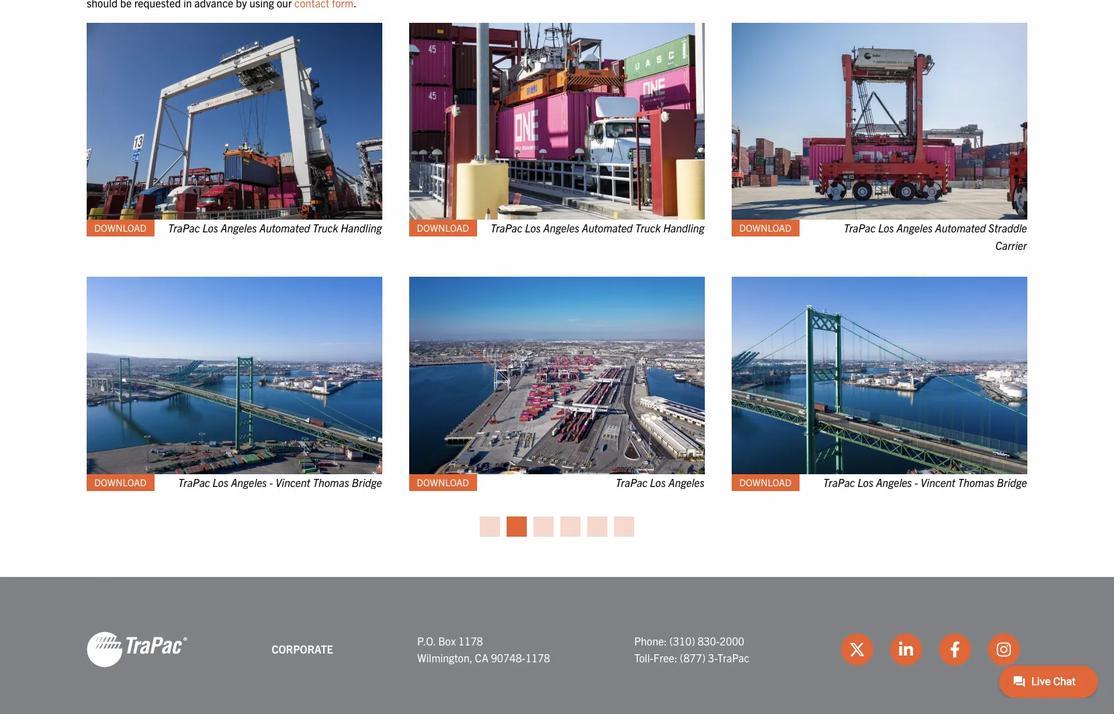 Task type: locate. For each thing, give the bounding box(es) containing it.
0 horizontal spatial automated
[[260, 221, 311, 235]]

1 thomas from the left
[[313, 476, 350, 489]]

0 horizontal spatial bridge
[[352, 476, 382, 489]]

0 vertical spatial 1178
[[458, 634, 483, 648]]

p.o.
[[417, 634, 436, 648]]

trapac
[[168, 221, 200, 235], [491, 221, 523, 235], [844, 221, 876, 235], [179, 476, 210, 489], [616, 476, 648, 489], [824, 476, 856, 489], [718, 651, 750, 665]]

2 horizontal spatial automated
[[936, 221, 987, 235]]

vincent
[[276, 476, 311, 489], [921, 476, 956, 489]]

tab list
[[73, 514, 1041, 537]]

trapac inside phone: (310) 830-2000 toll-free: (877) 3-trapac
[[718, 651, 750, 665]]

footer containing p.o. box 1178
[[0, 577, 1114, 715]]

1 vincent from the left
[[276, 476, 311, 489]]

main content
[[73, 0, 1041, 537]]

1 horizontal spatial vincent
[[921, 476, 956, 489]]

0 horizontal spatial handling
[[341, 221, 382, 235]]

1 horizontal spatial 1178
[[526, 651, 550, 665]]

automated for 2nd trapac los angeles automated truck handling image
[[582, 221, 633, 235]]

footer
[[0, 577, 1114, 715]]

1 horizontal spatial thomas
[[958, 476, 995, 489]]

1 horizontal spatial trapac los angeles automated truck handling
[[491, 221, 705, 235]]

0 horizontal spatial trapac los angeles - vincent thomas bridge
[[179, 476, 382, 489]]

thomas
[[313, 476, 350, 489], [958, 476, 995, 489]]

trapac los angeles automated truck handling
[[168, 221, 382, 235], [491, 221, 705, 235]]

download link
[[87, 220, 155, 237], [409, 220, 478, 237], [732, 220, 800, 237], [87, 474, 155, 491], [409, 474, 478, 491], [732, 474, 800, 491]]

tab panel
[[73, 23, 1041, 514]]

trapac for download link corresponding to trapac los angeles - vincent thomas bridge image
[[179, 476, 210, 489]]

(877)
[[680, 651, 706, 665]]

2 - from the left
[[915, 476, 919, 489]]

0 horizontal spatial vincent
[[276, 476, 311, 489]]

1 automated from the left
[[260, 221, 311, 235]]

download link for trapac los angeles image
[[409, 474, 478, 491]]

automated
[[260, 221, 311, 235], [582, 221, 633, 235], [936, 221, 987, 235]]

trapac for download link for trapac los angeles image
[[616, 476, 648, 489]]

0 horizontal spatial -
[[270, 476, 273, 489]]

1 horizontal spatial trapac los angeles automated truck handling image
[[409, 23, 705, 220]]

los inside trapac los angeles automated straddle carrier
[[879, 221, 895, 235]]

1 horizontal spatial automated
[[582, 221, 633, 235]]

trapac los angeles automated straddle carrier image
[[732, 23, 1028, 220]]

1 vertical spatial 1178
[[526, 651, 550, 665]]

trapac los angeles
[[616, 476, 705, 489]]

1 truck from the left
[[313, 221, 339, 235]]

3 automated from the left
[[936, 221, 987, 235]]

truck
[[313, 221, 339, 235], [636, 221, 661, 235]]

bridge
[[352, 476, 382, 489], [998, 476, 1028, 489]]

automated inside trapac los angeles automated straddle carrier
[[936, 221, 987, 235]]

1 horizontal spatial -
[[915, 476, 919, 489]]

trapac for download link related to second trapac los angeles automated truck handling image from the right
[[168, 221, 200, 235]]

download for download link for trapac los angeles image
[[417, 476, 470, 489]]

0 horizontal spatial trapac los angeles automated truck handling image
[[87, 23, 382, 220]]

automated for trapac los angeles automated straddle carrier image
[[936, 221, 987, 235]]

2 trapac los angeles automated truck handling from the left
[[491, 221, 705, 235]]

los
[[203, 221, 219, 235], [525, 221, 541, 235], [879, 221, 895, 235], [213, 476, 229, 489], [651, 476, 666, 489], [858, 476, 874, 489]]

-
[[270, 476, 273, 489], [915, 476, 919, 489]]

1 trapac los angeles automated truck handling image from the left
[[87, 23, 382, 220]]

1178
[[458, 634, 483, 648], [526, 651, 550, 665]]

1 handling from the left
[[341, 221, 382, 235]]

handling for 2nd trapac los angeles automated truck handling image
[[664, 221, 705, 235]]

automated for second trapac los angeles automated truck handling image from the right
[[260, 221, 311, 235]]

2 truck from the left
[[636, 221, 661, 235]]

2 handling from the left
[[664, 221, 705, 235]]

2 thomas from the left
[[958, 476, 995, 489]]

1 horizontal spatial truck
[[636, 221, 661, 235]]

carrier
[[996, 238, 1028, 252]]

los for second trapac los angeles automated truck handling image from the right
[[203, 221, 219, 235]]

angeles inside trapac los angeles automated straddle carrier
[[897, 221, 933, 235]]

trapac los angeles image
[[409, 277, 705, 474]]

angeles
[[221, 221, 257, 235], [544, 221, 580, 235], [897, 221, 933, 235], [231, 476, 267, 489], [669, 476, 705, 489], [877, 476, 913, 489]]

trapac los angeles automated truck handling for 2nd trapac los angeles automated truck handling image
[[491, 221, 705, 235]]

ca
[[475, 651, 489, 665]]

1178 up ca
[[458, 634, 483, 648]]

download
[[95, 222, 147, 234], [417, 222, 470, 234], [740, 222, 792, 234], [95, 476, 147, 489], [417, 476, 470, 489], [740, 476, 792, 489]]

trapac los angeles automated straddle carrier
[[844, 221, 1028, 252]]

0 horizontal spatial truck
[[313, 221, 339, 235]]

truck for second trapac los angeles automated truck handling image from the right
[[313, 221, 339, 235]]

angeles for second trapac los angeles automated truck handling image from the right
[[221, 221, 257, 235]]

trapac inside trapac los angeles automated straddle carrier
[[844, 221, 876, 235]]

trapac los angeles automated truck handling image
[[87, 23, 382, 220], [409, 23, 705, 220]]

1 trapac los angeles automated truck handling from the left
[[168, 221, 382, 235]]

1 horizontal spatial handling
[[664, 221, 705, 235]]

1178 right ca
[[526, 651, 550, 665]]

0 horizontal spatial trapac los angeles automated truck handling
[[168, 221, 382, 235]]

2 vincent from the left
[[921, 476, 956, 489]]

los for trapac los angeles - vincent thomas bridge image
[[213, 476, 229, 489]]

box
[[438, 634, 456, 648]]

trapac los angeles - vincent thomas bridge
[[179, 476, 382, 489], [824, 476, 1028, 489]]

handling for second trapac los angeles automated truck handling image from the right
[[341, 221, 382, 235]]

2 automated from the left
[[582, 221, 633, 235]]

handling
[[341, 221, 382, 235], [664, 221, 705, 235]]

1 horizontal spatial bridge
[[998, 476, 1028, 489]]

tab panel containing trapac los angeles automated truck handling
[[73, 23, 1041, 514]]

phone: (310) 830-2000 toll-free: (877) 3-trapac
[[634, 634, 750, 665]]

1 horizontal spatial trapac los angeles - vincent thomas bridge
[[824, 476, 1028, 489]]

truck for 2nd trapac los angeles automated truck handling image
[[636, 221, 661, 235]]

corporate
[[272, 643, 333, 656]]

0 horizontal spatial thomas
[[313, 476, 350, 489]]

2000
[[720, 634, 745, 648]]



Task type: describe. For each thing, give the bounding box(es) containing it.
p.o. box 1178 wilmington, ca 90748-1178
[[417, 634, 550, 665]]

download link for trapac los angeles automated straddle carrier image
[[732, 220, 800, 237]]

download link for second trapac los angeles automated truck handling image from the right
[[87, 220, 155, 237]]

1 bridge from the left
[[352, 476, 382, 489]]

trapac los angeles - vincent thomas bridge image
[[87, 277, 382, 474]]

90748-
[[491, 651, 526, 665]]

los for trapac los angeles automated straddle carrier image
[[879, 221, 895, 235]]

trapac los angeles automated truck handling for second trapac los angeles automated truck handling image from the right
[[168, 221, 382, 235]]

free:
[[654, 651, 678, 665]]

los for 2nd trapac los angeles automated truck handling image
[[525, 221, 541, 235]]

los for trapac los angeles image
[[651, 476, 666, 489]]

2 bridge from the left
[[998, 476, 1028, 489]]

trapac for download link associated with trapac los angeles automated straddle carrier image
[[844, 221, 876, 235]]

angeles for trapac los angeles - vincent thomas bridge image
[[231, 476, 267, 489]]

download for download link related to second trapac los angeles automated truck handling image from the right
[[95, 222, 147, 234]]

straddle
[[989, 221, 1028, 235]]

2 trapac los angeles automated truck handling image from the left
[[409, 23, 705, 220]]

1 trapac los angeles - vincent thomas bridge from the left
[[179, 476, 382, 489]]

download for download link for 2nd trapac los angeles automated truck handling image
[[417, 222, 470, 234]]

download for download link corresponding to trapac los angeles - vincent thomas bridge image
[[95, 476, 147, 489]]

phone:
[[634, 634, 667, 648]]

trapac for download link for 2nd trapac los angeles automated truck handling image
[[491, 221, 523, 235]]

angeles for trapac los angeles automated straddle carrier image
[[897, 221, 933, 235]]

angeles for 2nd trapac los angeles automated truck handling image
[[544, 221, 580, 235]]

3-
[[708, 651, 718, 665]]

download for download link associated with trapac los angeles automated straddle carrier image
[[740, 222, 792, 234]]

main content containing trapac los angeles automated truck handling
[[73, 0, 1041, 537]]

download link for 2nd trapac los angeles automated truck handling image
[[409, 220, 478, 237]]

1 - from the left
[[270, 476, 273, 489]]

2 trapac los angeles - vincent thomas bridge from the left
[[824, 476, 1028, 489]]

toll-
[[634, 651, 654, 665]]

(310)
[[670, 634, 695, 648]]

0 horizontal spatial 1178
[[458, 634, 483, 648]]

download link for trapac los angeles - vincent thomas bridge image
[[87, 474, 155, 491]]

angeles for trapac los angeles image
[[669, 476, 705, 489]]

corporate image
[[87, 631, 188, 669]]

wilmington,
[[417, 651, 473, 665]]

830-
[[698, 634, 720, 648]]



Task type: vqa. For each thing, say whether or not it's contained in the screenshot.
"Integrated" inside Integrated Customs Scanning link
no



